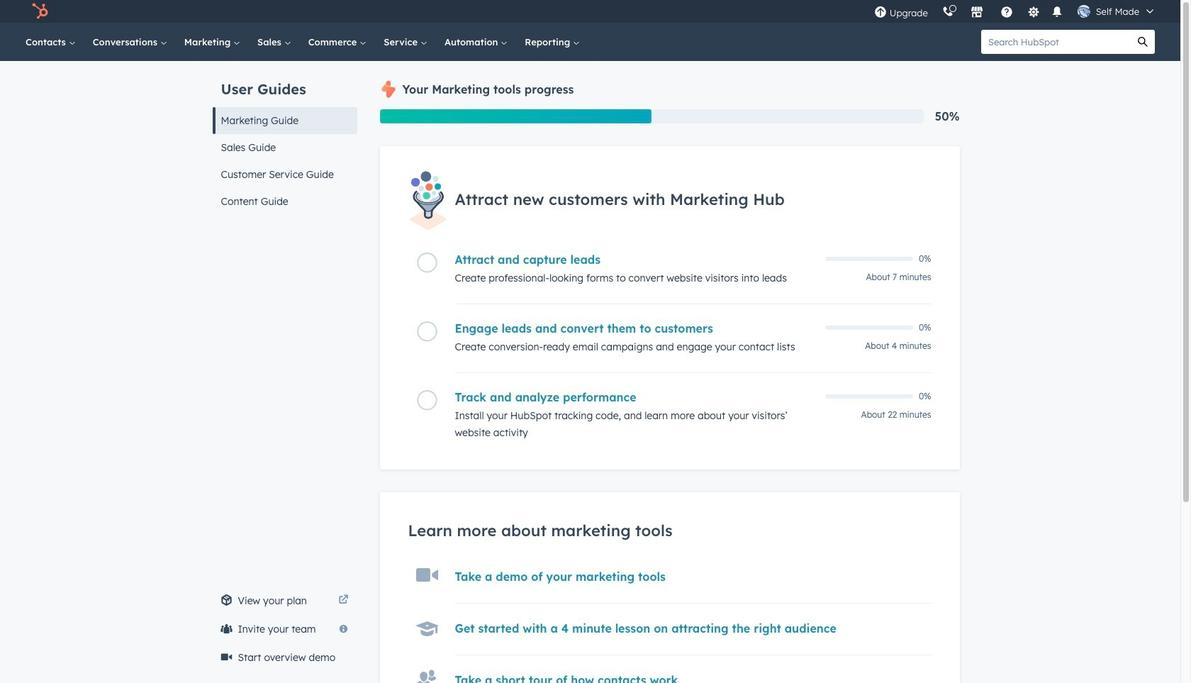 Task type: locate. For each thing, give the bounding box(es) containing it.
Search HubSpot search field
[[982, 30, 1132, 54]]

progress bar
[[380, 109, 652, 123]]

marketplaces image
[[971, 6, 984, 19]]

link opens in a new window image
[[339, 592, 349, 609], [339, 595, 349, 606]]

menu
[[868, 0, 1164, 23]]

user guides element
[[212, 61, 357, 215]]



Task type: vqa. For each thing, say whether or not it's contained in the screenshot.
3rd Press to sort. element from left
no



Task type: describe. For each thing, give the bounding box(es) containing it.
1 link opens in a new window image from the top
[[339, 592, 349, 609]]

2 link opens in a new window image from the top
[[339, 595, 349, 606]]

ruby anderson image
[[1078, 5, 1091, 18]]



